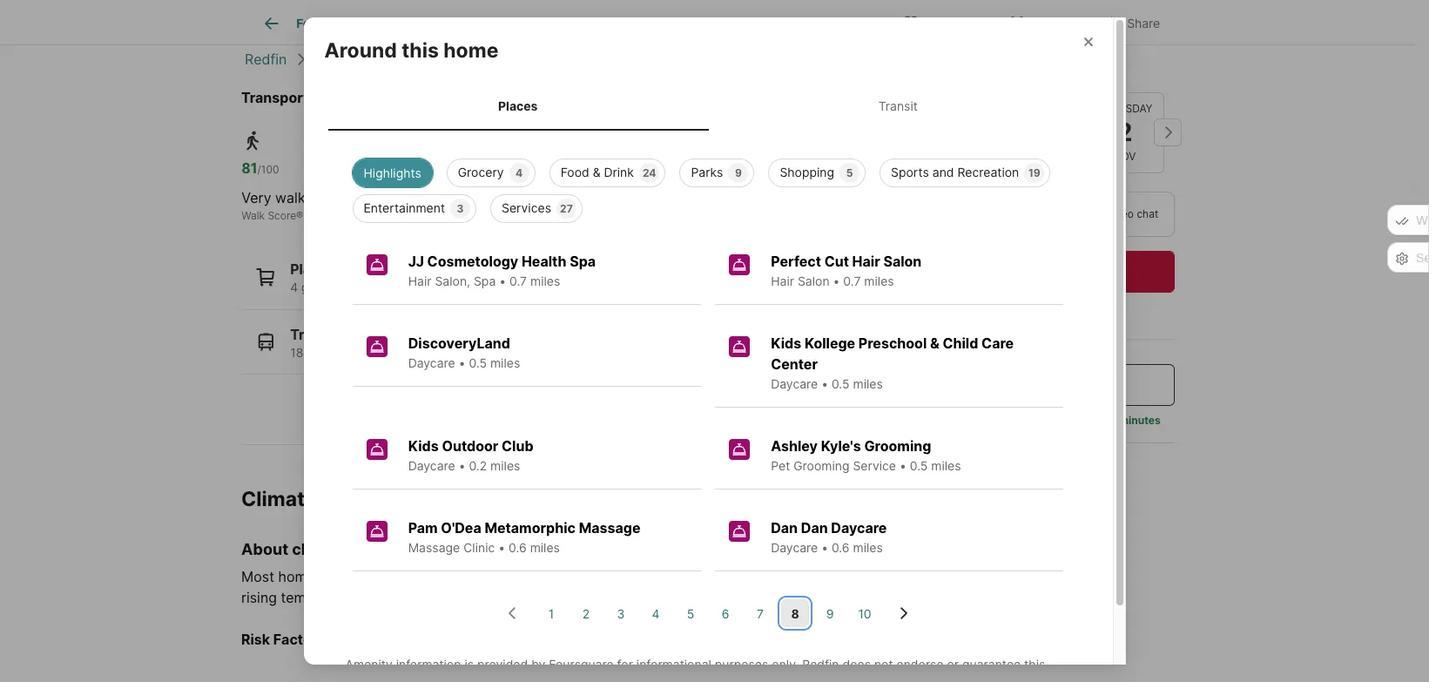 Task type: describe. For each thing, give the bounding box(es) containing it.
tour via video chat list box
[[902, 191, 1175, 236]]

information
[[396, 657, 461, 672]]

/100 for 87
[[588, 163, 610, 176]]

amenity
[[345, 657, 393, 672]]

walk
[[241, 209, 265, 222]]

places tab
[[328, 84, 708, 127]]

and inside amenity information is provided by foursquare for informational purposes only. redfin does not endorse or guarantee this information, and recommends buyers conduct their own investigation for their desired amenities.
[[417, 675, 439, 682]]

transit for transit 18, 29, 31, 5, 5r, 7, n, n-owl, nbus
[[290, 325, 338, 343]]

9 inside list box
[[735, 166, 742, 180]]

87 /100
[[571, 159, 610, 177]]

amenity information is provided by foursquare for informational purposes only. redfin does not endorse or guarantee this information, and recommends buyers conduct their own investigation for their desired amenities.
[[345, 657, 1046, 682]]

4 inside 4 button
[[652, 606, 660, 621]]

0.5 inside kids kollege preschool & child care center daycare • 0.5 miles
[[832, 376, 850, 391]]

• inside kids kollege preschool & child care center daycare • 0.5 miles
[[822, 376, 828, 391]]

risk factor
[[241, 631, 317, 648]]

food
[[561, 165, 590, 180]]

highlights
[[364, 166, 421, 180]]

home
[[444, 38, 499, 62]]

investigation
[[671, 675, 744, 682]]

feed
[[296, 16, 325, 31]]

miles inside "dan dan daycare daycare • 0.6 miles"
[[853, 540, 883, 555]]

oct
[[941, 149, 964, 162]]

free,
[[920, 300, 942, 313]]

very for very bikeable
[[571, 189, 601, 206]]

history
[[653, 16, 693, 31]]

amenities.
[[843, 675, 902, 682]]

0.7 inside 'perfect cut hair salon hair salon • 0.7 miles'
[[844, 274, 861, 288]]

® for walkable
[[296, 209, 303, 222]]

by inside amenity information is provided by foursquare for informational purposes only. redfin does not endorse or guarantee this information, and recommends buyers conduct their own investigation for their desired amenities.
[[532, 657, 546, 672]]

0 vertical spatial redfin
[[245, 51, 287, 68]]

0 horizontal spatial grooming
[[794, 458, 850, 473]]

tour
[[1065, 206, 1087, 220]]

jj cosmetology health spa hair salon, spa • 0.7 miles
[[408, 253, 596, 288]]

california link
[[315, 51, 377, 68]]

have
[[326, 568, 358, 586]]

3 inside 3 button
[[617, 606, 625, 621]]

california
[[315, 51, 377, 68]]

2 inside thursday 2 nov
[[1117, 117, 1133, 147]]

56 /100
[[411, 159, 451, 177]]

video
[[1107, 206, 1134, 220]]

endorse
[[897, 657, 944, 672]]

by inside the most homes have some risk of natural disasters, and may be impacted by climate change due to rising temperatures and sea levels.
[[709, 568, 725, 586]]

1 their from the left
[[614, 675, 640, 682]]

0.6 inside pam o'dea metamorphic massage massage clinic • 0.6 miles
[[509, 540, 527, 555]]

kids outdoor club daycare • 0.2 miles
[[408, 437, 534, 473]]

nbus
[[465, 345, 499, 359]]

56
[[411, 159, 429, 177]]

schools tab
[[713, 3, 799, 44]]

18,
[[290, 345, 307, 359]]

1 horizontal spatial massage
[[579, 519, 641, 537]]

81 /100
[[241, 159, 279, 177]]

1 vertical spatial risks
[[352, 540, 390, 558]]

nov inside button
[[1028, 149, 1050, 162]]

9 inside button
[[826, 606, 834, 621]]

0 horizontal spatial massage
[[408, 540, 460, 555]]

9 button
[[816, 599, 844, 627]]

kids for kids outdoor club
[[408, 437, 439, 455]]

very for very walkable
[[241, 189, 271, 206]]

ashley
[[771, 437, 818, 455]]

homes
[[278, 568, 322, 586]]

miles inside 'discoveryland daycare • 0.5 miles'
[[490, 355, 520, 370]]

perfect cut hair salon hair salon • 0.7 miles
[[771, 253, 922, 288]]

hair for perfect cut hair salon
[[771, 274, 794, 288]]

0.6 inside "dan dan daycare daycare • 0.6 miles"
[[832, 540, 850, 555]]

thursday
[[1097, 102, 1153, 115]]

miles inside the ashley kyle's grooming pet grooming service • 0.5 miles
[[931, 458, 961, 473]]

not
[[875, 657, 893, 672]]

n,
[[399, 345, 412, 359]]

1259
[[381, 89, 414, 106]]

and left may at bottom
[[563, 568, 588, 586]]

nov inside thursday 2 nov
[[1114, 149, 1136, 162]]

around this home element
[[324, 17, 520, 63]]

& for food
[[593, 165, 601, 180]]

miles inside kids kollege preschool & child care center daycare • 0.5 miles
[[853, 376, 883, 391]]

27
[[560, 202, 573, 215]]

factor
[[273, 631, 317, 648]]

san francisco
[[405, 51, 497, 68]]

entertainment
[[364, 200, 445, 215]]

9 inside the places 4 groceries, 24 restaurants, 9 parks
[[453, 280, 461, 294]]

• inside kids outdoor club daycare • 0.2 miles
[[459, 458, 466, 473]]

4 inside the places 4 groceries, 24 restaurants, 9 parks
[[290, 280, 298, 294]]

2 button
[[572, 599, 600, 627]]

about climate risks
[[241, 540, 390, 558]]

0 horizontal spatial this
[[402, 38, 439, 62]]

rising
[[241, 589, 277, 607]]

club
[[502, 437, 534, 455]]

risk
[[401, 568, 425, 586]]

10 button
[[851, 599, 879, 627]]

redfin inside amenity information is provided by foursquare for informational purposes only. redfin does not endorse or guarantee this information, and recommends buyers conduct their own investigation for their desired amenities.
[[803, 657, 839, 672]]

miles inside pam o'dea metamorphic massage massage clinic • 0.6 miles
[[530, 540, 560, 555]]

tab list containing feed
[[241, 0, 813, 44]]

it's free, cancel anytime
[[902, 300, 1020, 313]]

81
[[241, 159, 257, 177]]

favorite button
[[887, 4, 987, 40]]

details
[[514, 16, 552, 31]]

kollege
[[805, 335, 856, 352]]

thursday 2 nov
[[1097, 102, 1153, 162]]

most
[[241, 568, 274, 586]]

salon,
[[435, 274, 470, 288]]

about
[[241, 540, 288, 558]]

1 button
[[537, 599, 565, 627]]

/100 for 56
[[429, 163, 451, 176]]

daycare inside kids outdoor club daycare • 0.2 miles
[[408, 458, 455, 473]]

francisco
[[434, 51, 497, 68]]

o'dea
[[441, 519, 481, 537]]

list box inside around this home "dialog"
[[338, 152, 1078, 223]]

7,
[[387, 345, 396, 359]]

6
[[722, 606, 729, 621]]

parks
[[691, 165, 723, 180]]

san
[[405, 51, 430, 68]]

service
[[853, 458, 896, 473]]

0 vertical spatial grooming
[[865, 437, 932, 455]]

provided
[[477, 657, 528, 672]]

2 horizontal spatial hair
[[852, 253, 880, 270]]

0.2
[[469, 458, 487, 473]]

7 button
[[747, 599, 774, 627]]

share
[[1127, 15, 1160, 30]]

& inside kids kollege preschool & child care center daycare • 0.5 miles
[[930, 335, 940, 352]]

24 for places
[[362, 280, 377, 294]]

score for transit
[[448, 209, 476, 222]]

places for places 4 groceries, 24 restaurants, 9 parks
[[290, 260, 335, 278]]

0.5 inside 'discoveryland daycare • 0.5 miles'
[[469, 355, 487, 370]]

health
[[522, 253, 567, 270]]

score for bikeable
[[594, 209, 623, 222]]

preschool
[[859, 335, 927, 352]]

transportation
[[241, 89, 343, 106]]

temperatures
[[281, 589, 369, 607]]

kids kollege preschool & child care center daycare • 0.5 miles
[[771, 335, 1014, 391]]

places 4 groceries, 24 restaurants, 9 parks
[[290, 260, 496, 294]]

16 minutes
[[1105, 413, 1161, 426]]

x-out button
[[994, 4, 1081, 40]]

and inside list box
[[933, 165, 954, 180]]

feed link
[[261, 13, 325, 34]]

owl,
[[430, 345, 461, 359]]

desired
[[797, 675, 840, 682]]



Task type: vqa. For each thing, say whether or not it's contained in the screenshot.


Task type: locate. For each thing, give the bounding box(es) containing it.
places right ave
[[498, 98, 538, 113]]

daycare down discoveryland
[[408, 355, 455, 370]]

1 vertical spatial by
[[532, 657, 546, 672]]

0 horizontal spatial salon
[[798, 274, 830, 288]]

1 vertical spatial 5
[[687, 606, 694, 621]]

kids inside kids outdoor club daycare • 0.2 miles
[[408, 437, 439, 455]]

tax
[[632, 16, 649, 31]]

center
[[771, 355, 818, 373]]

• left 0.2 at the bottom of the page
[[459, 458, 466, 473]]

risks up about climate risks
[[321, 487, 369, 511]]

2 0.7 from the left
[[844, 274, 861, 288]]

kids up center at the bottom right of page
[[771, 335, 802, 352]]

0 vertical spatial &
[[620, 16, 628, 31]]

2 horizontal spatial transit
[[879, 98, 918, 113]]

places up groceries,
[[290, 260, 335, 278]]

this inside amenity information is provided by foursquare for informational purposes only. redfin does not endorse or guarantee this information, and recommends buyers conduct their own investigation for their desired amenities.
[[1025, 657, 1046, 672]]

transit inside tab
[[879, 98, 918, 113]]

n-
[[416, 345, 430, 359]]

•
[[499, 274, 506, 288], [833, 274, 840, 288], [459, 355, 466, 370], [822, 376, 828, 391], [459, 458, 466, 473], [900, 458, 907, 473], [499, 540, 505, 555], [822, 540, 828, 555]]

0 horizontal spatial nov
[[1028, 149, 1050, 162]]

0 horizontal spatial their
[[614, 675, 640, 682]]

redfin
[[245, 51, 287, 68], [803, 657, 839, 672]]

2 ® from the left
[[476, 209, 483, 222]]

0 vertical spatial 4
[[516, 166, 523, 180]]

x-out
[[1034, 15, 1067, 30]]

0 vertical spatial salon
[[884, 253, 922, 270]]

places inside tab
[[498, 98, 538, 113]]

2 inside button
[[583, 606, 590, 621]]

/100 for 81
[[257, 163, 279, 176]]

places inside the places 4 groceries, 24 restaurants, 9 parks
[[290, 260, 335, 278]]

0 vertical spatial this
[[402, 38, 439, 62]]

1 horizontal spatial their
[[767, 675, 794, 682]]

1 vertical spatial places
[[290, 260, 335, 278]]

transit for transit
[[879, 98, 918, 113]]

0.6 down metamorphic
[[509, 540, 527, 555]]

& left child
[[930, 335, 940, 352]]

0.7 inside jj cosmetology health spa hair salon, spa • 0.7 miles
[[510, 274, 527, 288]]

0 horizontal spatial 2
[[583, 606, 590, 621]]

to
[[862, 568, 875, 586]]

miles down preschool
[[853, 376, 883, 391]]

0 horizontal spatial score
[[268, 209, 296, 222]]

1 horizontal spatial 0.5
[[832, 376, 850, 391]]

0 horizontal spatial places
[[290, 260, 335, 278]]

miles down discoveryland
[[490, 355, 520, 370]]

• right parks
[[499, 274, 506, 288]]

outdoor
[[442, 437, 499, 455]]

daycare inside kids kollege preschool & child care center daycare • 0.5 miles
[[771, 376, 818, 391]]

tab list inside around this home "dialog"
[[324, 81, 1092, 131]]

• inside "dan dan daycare daycare • 0.6 miles"
[[822, 540, 828, 555]]

for right foursquare
[[617, 657, 633, 672]]

4 right 3 button
[[652, 606, 660, 621]]

® down transit at left
[[476, 209, 483, 222]]

0 horizontal spatial by
[[532, 657, 546, 672]]

overview
[[366, 16, 420, 31]]

hair right cut
[[852, 253, 880, 270]]

sale & tax history
[[592, 16, 693, 31]]

near
[[346, 89, 377, 106]]

24 right groceries,
[[362, 280, 377, 294]]

grooming down kyle's
[[794, 458, 850, 473]]

1 horizontal spatial redfin
[[803, 657, 839, 672]]

1 horizontal spatial 2
[[1117, 117, 1133, 147]]

their down the only.
[[767, 675, 794, 682]]

kids inside kids kollege preschool & child care center daycare • 0.5 miles
[[771, 335, 802, 352]]

out
[[1046, 15, 1067, 30]]

grooming
[[865, 437, 932, 455], [794, 458, 850, 473]]

tab list containing places
[[324, 81, 1092, 131]]

grooming up service on the right
[[865, 437, 932, 455]]

very
[[241, 189, 271, 206], [571, 189, 601, 206]]

risks up some in the bottom left of the page
[[352, 540, 390, 558]]

0 horizontal spatial 5
[[687, 606, 694, 621]]

score inside very bikeable bike score
[[594, 209, 623, 222]]

and down some in the bottom left of the page
[[373, 589, 398, 607]]

& left tax
[[620, 16, 628, 31]]

0 horizontal spatial 3
[[457, 202, 464, 215]]

2 horizontal spatial 9
[[826, 606, 834, 621]]

their left own
[[614, 675, 640, 682]]

2 horizontal spatial 0.5
[[910, 458, 928, 473]]

1 vertical spatial 0.5
[[832, 376, 850, 391]]

nov down the thursday
[[1114, 149, 1136, 162]]

information,
[[345, 675, 414, 682]]

1 0.6 from the left
[[509, 540, 527, 555]]

miles down club
[[491, 458, 520, 473]]

and down the "information"
[[417, 675, 439, 682]]

score down the walkable
[[268, 209, 296, 222]]

• inside jj cosmetology health spa hair salon, spa • 0.7 miles
[[499, 274, 506, 288]]

sale & tax history tab
[[572, 3, 713, 44]]

hair down "perfect" on the right
[[771, 274, 794, 288]]

kids left outdoor
[[408, 437, 439, 455]]

0 horizontal spatial 0.6
[[509, 540, 527, 555]]

guarantee
[[963, 657, 1021, 672]]

0 horizontal spatial climate
[[292, 540, 349, 558]]

or
[[947, 657, 959, 672]]

child
[[943, 335, 979, 352]]

nov
[[1028, 149, 1050, 162], [1114, 149, 1136, 162]]

transit inside good transit transit score ®
[[411, 209, 445, 222]]

perfect
[[771, 253, 821, 270]]

2 horizontal spatial /100
[[588, 163, 610, 176]]

0 horizontal spatial redfin
[[245, 51, 287, 68]]

pam
[[408, 519, 438, 537]]

4 up services
[[516, 166, 523, 180]]

kyle's
[[821, 437, 861, 455]]

foursquare
[[549, 657, 614, 672]]

property details tab
[[440, 3, 572, 44]]

/100 inside 56 /100
[[429, 163, 451, 176]]

climate inside the most homes have some risk of natural disasters, and may be impacted by climate change due to rising temperatures and sea levels.
[[729, 568, 777, 586]]

massage
[[579, 519, 641, 537], [408, 540, 460, 555]]

overview tab
[[345, 3, 440, 44]]

0.7 down cut
[[844, 274, 861, 288]]

0.5 down "kollege"
[[832, 376, 850, 391]]

sea
[[402, 589, 425, 607]]

miles
[[531, 274, 560, 288], [864, 274, 894, 288], [490, 355, 520, 370], [853, 376, 883, 391], [491, 458, 520, 473], [931, 458, 961, 473], [530, 540, 560, 555], [853, 540, 883, 555]]

around this home
[[324, 38, 499, 62]]

for
[[617, 657, 633, 672], [748, 675, 764, 682]]

very inside very bikeable bike score
[[571, 189, 601, 206]]

1 vertical spatial transit
[[411, 209, 445, 222]]

salon down "perfect" on the right
[[798, 274, 830, 288]]

• inside the ashley kyle's grooming pet grooming service • 0.5 miles
[[900, 458, 907, 473]]

climate up 7 button
[[729, 568, 777, 586]]

only.
[[772, 657, 799, 672]]

daycare inside 'discoveryland daycare • 0.5 miles'
[[408, 355, 455, 370]]

5 right 4 button
[[687, 606, 694, 621]]

• inside pam o'dea metamorphic massage massage clinic • 0.6 miles
[[499, 540, 505, 555]]

spa down cosmetology
[[474, 274, 496, 288]]

very up bike
[[571, 189, 601, 206]]

parks
[[464, 280, 496, 294]]

climate up 'homes'
[[292, 540, 349, 558]]

services
[[502, 200, 551, 215]]

recommends
[[442, 675, 517, 682]]

Nov button
[[999, 92, 1078, 172]]

score right bike
[[594, 209, 623, 222]]

1 horizontal spatial places
[[498, 98, 538, 113]]

redfin down "feed" link on the left top
[[245, 51, 287, 68]]

dan dan daycare daycare • 0.6 miles
[[771, 519, 887, 555]]

3 left 4 button
[[617, 606, 625, 621]]

0 vertical spatial climate
[[292, 540, 349, 558]]

1 vertical spatial spa
[[474, 274, 496, 288]]

9
[[735, 166, 742, 180], [453, 280, 461, 294], [826, 606, 834, 621]]

0 vertical spatial for
[[617, 657, 633, 672]]

• right the clinic
[[499, 540, 505, 555]]

1 horizontal spatial hair
[[771, 274, 794, 288]]

5 right the shopping
[[846, 166, 853, 180]]

24 inside the places 4 groceries, 24 restaurants, 9 parks
[[362, 280, 377, 294]]

1 horizontal spatial spa
[[570, 253, 596, 270]]

1 horizontal spatial for
[[748, 675, 764, 682]]

cut
[[825, 253, 849, 270]]

• down cut
[[833, 274, 840, 288]]

• inside 'perfect cut hair salon hair salon • 0.7 miles'
[[833, 274, 840, 288]]

0 vertical spatial 9
[[735, 166, 742, 180]]

• right service on the right
[[900, 458, 907, 473]]

2 vertical spatial 4
[[652, 606, 660, 621]]

1 vertical spatial 9
[[453, 280, 461, 294]]

1 horizontal spatial very
[[571, 189, 601, 206]]

salon up 'it's'
[[884, 253, 922, 270]]

ave
[[450, 89, 476, 106]]

pet
[[771, 458, 790, 473]]

1 horizontal spatial &
[[620, 16, 628, 31]]

does
[[843, 657, 871, 672]]

jj
[[408, 253, 424, 270]]

next image
[[1154, 118, 1182, 146]]

9 right the 8 button
[[826, 606, 834, 621]]

2 vertical spatial transit
[[290, 325, 338, 343]]

hair down 'jj'
[[408, 274, 432, 288]]

9 right parks
[[735, 166, 742, 180]]

very inside very walkable walk score ®
[[241, 189, 271, 206]]

1 horizontal spatial /100
[[429, 163, 451, 176]]

1 horizontal spatial climate
[[729, 568, 777, 586]]

it's
[[902, 300, 917, 313]]

1 vertical spatial tab list
[[324, 81, 1092, 131]]

chat
[[1137, 206, 1159, 220]]

& inside list box
[[593, 165, 601, 180]]

nov up 19
[[1028, 149, 1050, 162]]

0 vertical spatial tab list
[[241, 0, 813, 44]]

1 horizontal spatial nov
[[1114, 149, 1136, 162]]

• up change on the bottom right of page
[[822, 540, 828, 555]]

massage down pam
[[408, 540, 460, 555]]

0 horizontal spatial transit
[[290, 325, 338, 343]]

1 vertical spatial 4
[[290, 280, 298, 294]]

dan
[[771, 519, 798, 537], [801, 519, 828, 537]]

0 horizontal spatial hair
[[408, 274, 432, 288]]

and down oct
[[933, 165, 954, 180]]

hair
[[852, 253, 880, 270], [408, 274, 432, 288], [771, 274, 794, 288]]

0.7 down health
[[510, 274, 527, 288]]

1 horizontal spatial salon
[[884, 253, 922, 270]]

purposes
[[715, 657, 769, 672]]

0 horizontal spatial &
[[593, 165, 601, 180]]

miles up to
[[853, 540, 883, 555]]

& inside the sale & tax history tab
[[620, 16, 628, 31]]

5,
[[351, 345, 362, 359]]

® inside very walkable walk score ®
[[296, 209, 303, 222]]

0.6 up due
[[832, 540, 850, 555]]

1 vertical spatial this
[[1025, 657, 1046, 672]]

transit down good
[[411, 209, 445, 222]]

for down purposes
[[748, 675, 764, 682]]

6 button
[[712, 599, 740, 627]]

& for sale
[[620, 16, 628, 31]]

0.5 down discoveryland
[[469, 355, 487, 370]]

24 inside food & drink 24
[[643, 166, 656, 180]]

tab list
[[241, 0, 813, 44], [324, 81, 1092, 131]]

2 down the thursday
[[1117, 117, 1133, 147]]

x-
[[1034, 15, 1046, 30]]

1 horizontal spatial kids
[[771, 335, 802, 352]]

massage up may at bottom
[[579, 519, 641, 537]]

2 vertical spatial 9
[[826, 606, 834, 621]]

transit 18, 29, 31, 5, 5r, 7, n, n-owl, nbus
[[290, 325, 499, 359]]

• down "kollege"
[[822, 376, 828, 391]]

0 horizontal spatial 9
[[453, 280, 461, 294]]

1 score from the left
[[268, 209, 296, 222]]

very up 'walk'
[[241, 189, 271, 206]]

2 /100 from the left
[[429, 163, 451, 176]]

transit up 'sports'
[[879, 98, 918, 113]]

score down transit at left
[[448, 209, 476, 222]]

hair inside jj cosmetology health spa hair salon, spa • 0.7 miles
[[408, 274, 432, 288]]

around
[[324, 38, 397, 62]]

2 nov from the left
[[1114, 149, 1136, 162]]

0.5 inside the ashley kyle's grooming pet grooming service • 0.5 miles
[[910, 458, 928, 473]]

1 horizontal spatial grooming
[[865, 437, 932, 455]]

/100 inside 81 /100
[[257, 163, 279, 176]]

transit tab
[[708, 84, 1088, 127]]

1 horizontal spatial score
[[448, 209, 476, 222]]

0 vertical spatial massage
[[579, 519, 641, 537]]

around this home dialog
[[304, 17, 1126, 682]]

4 left groceries,
[[290, 280, 298, 294]]

Oct button
[[913, 91, 992, 173]]

hair for jj cosmetology health spa
[[408, 274, 432, 288]]

1 horizontal spatial 9
[[735, 166, 742, 180]]

salon
[[884, 253, 922, 270], [798, 274, 830, 288]]

0 horizontal spatial spa
[[474, 274, 496, 288]]

transit up 29,
[[290, 325, 338, 343]]

0 horizontal spatial 24
[[362, 280, 377, 294]]

cancel
[[945, 300, 978, 313]]

1 vertical spatial for
[[748, 675, 764, 682]]

option
[[902, 191, 1029, 236]]

None button
[[1085, 92, 1165, 172]]

• inside 'discoveryland daycare • 0.5 miles'
[[459, 355, 466, 370]]

0 vertical spatial 5
[[846, 166, 853, 180]]

change
[[781, 568, 829, 586]]

1 very from the left
[[241, 189, 271, 206]]

1 nov from the left
[[1028, 149, 1050, 162]]

miles down health
[[531, 274, 560, 288]]

kids for kids kollege preschool & child care center
[[771, 335, 802, 352]]

1 horizontal spatial 3
[[617, 606, 625, 621]]

2 horizontal spatial score
[[594, 209, 623, 222]]

0 vertical spatial spa
[[570, 253, 596, 270]]

0 vertical spatial transit
[[879, 98, 918, 113]]

1 vertical spatial grooming
[[794, 458, 850, 473]]

1 vertical spatial 2
[[583, 606, 590, 621]]

share button
[[1088, 4, 1175, 40]]

miles right service on the right
[[931, 458, 961, 473]]

31,
[[331, 345, 348, 359]]

® down the walkable
[[296, 209, 303, 222]]

3 score from the left
[[594, 209, 623, 222]]

score inside very walkable walk score ®
[[268, 209, 296, 222]]

1 /100 from the left
[[257, 163, 279, 176]]

2 score from the left
[[448, 209, 476, 222]]

3 right good
[[457, 202, 464, 215]]

2 dan from the left
[[801, 519, 828, 537]]

0 horizontal spatial kids
[[408, 437, 439, 455]]

4
[[516, 166, 523, 180], [290, 280, 298, 294], [652, 606, 660, 621]]

daycare down outdoor
[[408, 458, 455, 473]]

transit inside transit 18, 29, 31, 5, 5r, 7, n, n-owl, nbus
[[290, 325, 338, 343]]

® inside good transit transit score ®
[[476, 209, 483, 222]]

miles inside 'perfect cut hair salon hair salon • 0.7 miles'
[[864, 274, 894, 288]]

1 0.7 from the left
[[510, 274, 527, 288]]

list box containing grocery
[[338, 152, 1078, 223]]

1 vertical spatial 3
[[617, 606, 625, 621]]

spa right health
[[570, 253, 596, 270]]

2 0.6 from the left
[[832, 540, 850, 555]]

4 inside list box
[[516, 166, 523, 180]]

7
[[757, 606, 764, 621]]

sports
[[891, 165, 929, 180]]

19
[[1029, 166, 1041, 180]]

0 vertical spatial risks
[[321, 487, 369, 511]]

miles inside kids outdoor club daycare • 0.2 miles
[[491, 458, 520, 473]]

24 up bikeable
[[643, 166, 656, 180]]

0 vertical spatial 24
[[643, 166, 656, 180]]

0 horizontal spatial /100
[[257, 163, 279, 176]]

/100 inside 87 /100
[[588, 163, 610, 176]]

due
[[833, 568, 858, 586]]

some
[[362, 568, 397, 586]]

1 ® from the left
[[296, 209, 303, 222]]

miles up preschool
[[864, 274, 894, 288]]

by up buyers
[[532, 657, 546, 672]]

& right '87'
[[593, 165, 601, 180]]

3 button
[[607, 599, 635, 627]]

places for places
[[498, 98, 538, 113]]

1 horizontal spatial 4
[[516, 166, 523, 180]]

levels.
[[429, 589, 470, 607]]

care
[[982, 335, 1014, 352]]

climate risks
[[241, 487, 369, 511]]

0 horizontal spatial ®
[[296, 209, 303, 222]]

daycare up change on the bottom right of page
[[771, 540, 818, 555]]

0 horizontal spatial for
[[617, 657, 633, 672]]

score for walkable
[[268, 209, 296, 222]]

daycare down center at the bottom right of page
[[771, 376, 818, 391]]

transit
[[879, 98, 918, 113], [411, 209, 445, 222], [290, 325, 338, 343]]

2 vertical spatial 0.5
[[910, 458, 928, 473]]

be
[[623, 568, 640, 586]]

1 horizontal spatial 5
[[846, 166, 853, 180]]

climate
[[241, 487, 317, 511]]

0 horizontal spatial 0.7
[[510, 274, 527, 288]]

1 vertical spatial redfin
[[803, 657, 839, 672]]

1 vertical spatial &
[[593, 165, 601, 180]]

1 vertical spatial 24
[[362, 280, 377, 294]]

5 inside button
[[687, 606, 694, 621]]

9 left parks
[[453, 280, 461, 294]]

very bikeable bike score
[[571, 189, 660, 222]]

1 vertical spatial massage
[[408, 540, 460, 555]]

miles inside jj cosmetology health spa hair salon, spa • 0.7 miles
[[531, 274, 560, 288]]

3 /100 from the left
[[588, 163, 610, 176]]

3
[[457, 202, 464, 215], [617, 606, 625, 621]]

2 right 1
[[583, 606, 590, 621]]

• down discoveryland
[[459, 355, 466, 370]]

score inside good transit transit score ®
[[448, 209, 476, 222]]

24 for food
[[643, 166, 656, 180]]

daycare up to
[[831, 519, 887, 537]]

2 very from the left
[[571, 189, 601, 206]]

1 horizontal spatial by
[[709, 568, 725, 586]]

and
[[933, 165, 954, 180], [563, 568, 588, 586], [373, 589, 398, 607], [417, 675, 439, 682]]

2 their from the left
[[767, 675, 794, 682]]

0.5 right service on the right
[[910, 458, 928, 473]]

0 horizontal spatial 0.5
[[469, 355, 487, 370]]

list box
[[338, 152, 1078, 223]]

this
[[402, 38, 439, 62], [1025, 657, 1046, 672]]

drink
[[604, 165, 634, 180]]

1 horizontal spatial 0.6
[[832, 540, 850, 555]]

0 horizontal spatial 4
[[290, 280, 298, 294]]

most homes have some risk of natural disasters, and may be impacted by climate change due to rising temperatures and sea levels.
[[241, 568, 875, 607]]

0 vertical spatial 3
[[457, 202, 464, 215]]

of
[[429, 568, 442, 586]]

spa
[[570, 253, 596, 270], [474, 274, 496, 288]]

2 horizontal spatial &
[[930, 335, 940, 352]]

san francisco link
[[405, 51, 497, 68]]

0.5
[[469, 355, 487, 370], [832, 376, 850, 391], [910, 458, 928, 473]]

1 horizontal spatial transit
[[411, 209, 445, 222]]

miles down metamorphic
[[530, 540, 560, 555]]

by up 6
[[709, 568, 725, 586]]

1 horizontal spatial ®
[[476, 209, 483, 222]]

redfin up desired
[[803, 657, 839, 672]]

by
[[709, 568, 725, 586], [532, 657, 546, 672]]

® for transit
[[476, 209, 483, 222]]

none button containing 2
[[1085, 92, 1165, 172]]

1 vertical spatial climate
[[729, 568, 777, 586]]

own
[[644, 675, 668, 682]]

5 inside list box
[[846, 166, 853, 180]]

1 dan from the left
[[771, 519, 798, 537]]



